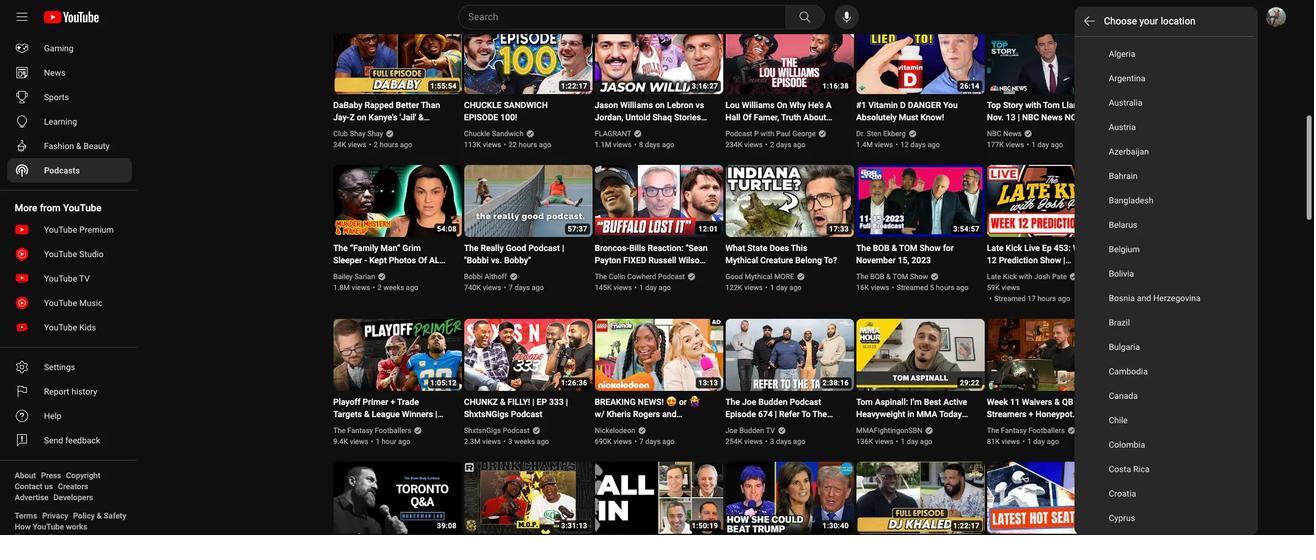 Task type: describe. For each thing, give the bounding box(es) containing it.
streamed 5 hours ago
[[897, 283, 969, 292]]

youtube up youtube premium
[[63, 202, 101, 214]]

nbc inside the top story with tom llamas - nov. 13 | nbc news now
[[1022, 112, 1039, 122]]

honeypot
[[1036, 409, 1073, 419]]

1 vertical spatial joe
[[725, 426, 738, 435]]

ep inside late kick live ep 453: week 12 prediction show | coaching searches | new jp poll | heisman thoughts
[[1042, 243, 1052, 253]]

1 hour, 9 minutes, 6 seconds element
[[1084, 225, 1110, 233]]

views for the bob & tom show for november 15, 2023
[[871, 283, 889, 292]]

177k
[[987, 141, 1004, 149]]

42 minutes, 52 seconds element
[[1091, 82, 1110, 90]]

1 day ago for +
[[1027, 437, 1059, 446]]

13 inside breaking news! 😍 or 🙅‍♀️ w/ kheris rogers and pressley hosbach i lego friends podcast ep 13
[[671, 434, 680, 444]]

the for the bob & tom show for november 15, 2023 'link'
[[856, 272, 869, 281]]

day for nov.
[[1038, 141, 1049, 149]]

ago for chunkz & filly! | ep 333 | shxtsngigs podcast
[[537, 437, 549, 446]]

ago right "5"
[[956, 283, 969, 292]]

day for in
[[907, 437, 918, 446]]

bobbi althoff link
[[464, 271, 508, 282]]

1 vertical spatial 1:22:17 link
[[856, 462, 985, 535]]

colombia
[[1109, 440, 1145, 450]]

youtube premium
[[44, 225, 114, 235]]

heavyweight
[[856, 409, 905, 419]]

12 days ago
[[900, 141, 940, 149]]

the inside tom aspinall: i'm best active heavyweight in mma today | the mma hour
[[856, 422, 871, 431]]

day for +
[[1033, 437, 1045, 446]]

53:23 link
[[987, 319, 1115, 392]]

1:09:06
[[1084, 225, 1110, 233]]

copyright link
[[66, 470, 100, 481]]

grim
[[402, 243, 421, 253]]

Search text field
[[468, 9, 783, 25]]

why
[[790, 100, 806, 110]]

shxtsngigs
[[464, 426, 501, 435]]

stories
[[674, 112, 701, 122]]

0 horizontal spatial sarian
[[354, 272, 375, 281]]

0 vertical spatial tv
[[79, 274, 90, 283]]

views for top story with tom llamas - nov. 13 | nbc news now
[[1006, 141, 1024, 149]]

football inside playoff primer + trade targets & league winners | fantasy football 2023 - ep. 1504
[[365, 422, 396, 431]]

12:01 link
[[595, 165, 723, 238]]

1.8m views
[[333, 283, 370, 292]]

jay-
[[333, 112, 350, 122]]

friends
[[595, 434, 623, 444]]

day for russell
[[645, 283, 657, 292]]

cyprus
[[1109, 513, 1135, 523]]

ago for the really good podcast | "bobbi vs. bobby"
[[532, 283, 544, 292]]

views for broncos-bills reaction: "sean payton fixed russell wilson," bills have "peaked" | colin cowherd nfl
[[614, 283, 632, 292]]

ep inside breaking news! 😍 or 🙅‍♀️ w/ kheris rogers and pressley hosbach i lego friends podcast ep 13
[[659, 434, 669, 444]]

joe inside the joe budden podcast episode 674 | refer to the tag
[[742, 397, 756, 407]]

tom inside tom aspinall: i'm best active heavyweight in mma today | the mma hour
[[856, 397, 873, 407]]

1 for nov.
[[1032, 141, 1036, 149]]

victor
[[333, 137, 356, 147]]

bob for the bob & tom show for november 15, 2023
[[873, 243, 890, 253]]

0 horizontal spatial mma
[[873, 422, 894, 431]]

shxtsngigs podcast link
[[464, 425, 530, 436]]

bahrain
[[1109, 171, 1138, 181]]

about inside lou williams on why he's a hall of famer, truth about the bubble & allen iverson's influence | ep 29
[[803, 112, 826, 122]]

the for the week 11 waivers & qb streamers + honeypot players | fantasy football 2023 - ep. 1503 'link'
[[987, 426, 999, 435]]

& inside jason williams on lebron vs jordan, untold shaq stories in the nba, & dwight howard gay rumors
[[639, 125, 645, 134]]

1 hour, 50 minutes, 19 seconds element
[[692, 522, 718, 530]]

youtube for tv
[[44, 274, 77, 283]]

bailey inside 'the "family man" grim sleeper - kept photos of all his victims? | mystery & makeup | bailey sarian'
[[370, 280, 393, 290]]

truth
[[781, 112, 801, 122]]

+ inside the week 11 waivers & qb streamers + honeypot players | fantasy football 2023 - ep. 1503
[[1029, 409, 1033, 419]]

nickelodeon link
[[595, 425, 636, 436]]

bosnia
[[1109, 293, 1135, 303]]

10:24
[[1091, 522, 1110, 530]]

ago for what state does this mythical creature belong to?
[[789, 283, 802, 292]]

week inside late kick live ep 453: week 12 prediction show | coaching searches | new jp poll | heisman thoughts
[[1073, 243, 1094, 253]]

13 inside the top story with tom llamas - nov. 13 | nbc news now
[[1006, 112, 1016, 122]]

0 horizontal spatial news
[[44, 68, 65, 78]]

2 for |
[[378, 283, 382, 292]]

top story with tom llamas - nov. 13 | nbc news now link
[[987, 99, 1101, 123]]

& inside lou williams on why he's a hall of famer, truth about the bubble & allen iverson's influence | ep 29
[[771, 125, 776, 134]]

10:24 link
[[987, 462, 1115, 535]]

podcast down russell
[[658, 272, 685, 281]]

0 vertical spatial 12
[[900, 141, 909, 149]]

the joe budden podcast episode 674 | refer to the tag
[[725, 397, 827, 431]]

does
[[770, 243, 789, 253]]

good mythical more
[[725, 272, 794, 281]]

budden inside the joe budden podcast episode 674 | refer to the tag
[[758, 397, 788, 407]]

views for #1 vitamin d danger you absolutely must know!
[[875, 141, 893, 149]]

weeks for shxtsngigs
[[514, 437, 535, 446]]

works
[[66, 522, 87, 532]]

1.4m
[[856, 141, 873, 149]]

26 minutes, 14 seconds element
[[960, 82, 980, 90]]

53 minutes, 23 seconds element
[[1091, 379, 1110, 387]]

1 day ago for in
[[901, 437, 932, 446]]

nov.
[[987, 112, 1004, 122]]

3:54:57
[[953, 225, 980, 233]]

hour
[[896, 422, 914, 431]]

or
[[679, 397, 687, 407]]

1 horizontal spatial mma
[[917, 409, 937, 419]]

7 days ago for bobby"
[[509, 283, 544, 292]]

vs.
[[491, 255, 502, 265]]

😍
[[666, 397, 677, 407]]

his
[[333, 268, 346, 277]]

winners
[[402, 409, 433, 419]]

youtube inside terms privacy policy & safety how youtube works
[[33, 522, 64, 532]]

episode
[[464, 112, 498, 122]]

- inside the top story with tom llamas - nov. 13 | nbc news now
[[1092, 100, 1095, 110]]

| inside playoff primer + trade targets & league winners | fantasy football 2023 - ep. 1504
[[435, 409, 437, 419]]

allen
[[778, 125, 798, 134]]

makeup
[[333, 280, 364, 290]]

top
[[987, 100, 1001, 110]]

league
[[372, 409, 400, 419]]

the fantasy footballers for football
[[333, 426, 411, 435]]

7 days ago for rogers
[[639, 437, 675, 446]]

the for 54:08 link
[[333, 243, 348, 253]]

terms privacy policy & safety how youtube works
[[15, 511, 126, 532]]

fantasy inside playoff primer + trade targets & league winners | fantasy football 2023 - ep. 1504
[[333, 422, 363, 431]]

the fantasy footballers link for fantasy
[[987, 425, 1066, 436]]

9.4k
[[333, 437, 348, 446]]

bangladesh
[[1109, 196, 1154, 205]]

views for chuckle sandwich episode 100!
[[483, 141, 501, 149]]

tom for the bob & tom show
[[893, 272, 908, 281]]

with for tom
[[1025, 100, 1041, 110]]

740k
[[464, 283, 481, 292]]

late for late kick live ep 453: week 12 prediction show | coaching searches | new jp poll | heisman thoughts
[[987, 243, 1004, 253]]

views for dababy rapped better than jay-z on kanye's 'jail' & picked lamelo ball over victor wembanyama
[[348, 141, 366, 149]]

views for the "family man" grim sleeper - kept photos of all his victims? | mystery & makeup | bailey sarian
[[352, 283, 370, 292]]

17 minutes, 33 seconds element
[[829, 225, 849, 233]]

the for the 2:38:16 'link'
[[725, 397, 740, 407]]

the for 57:37 link
[[464, 243, 479, 253]]

wembanyama
[[358, 137, 413, 147]]

late for late kick with josh pate
[[987, 272, 1001, 281]]

ball
[[392, 125, 406, 134]]

views for week 11 waivers & qb streamers + honeypot players | fantasy football 2023 - ep. 1503
[[1002, 437, 1020, 446]]

57 minutes, 37 seconds element
[[568, 225, 587, 233]]

choose
[[1104, 15, 1137, 27]]

kheris
[[607, 409, 631, 419]]

vs
[[696, 100, 704, 110]]

ep. inside the week 11 waivers & qb streamers + honeypot players | fantasy football 2023 - ep. 1503
[[1013, 434, 1026, 444]]

lou williams on why he's a hall of famer, truth about the bubble & allen iverson's influence | ep 29
[[725, 100, 833, 147]]

views for the joe budden podcast episode 674 | refer to the tag
[[744, 437, 763, 446]]

0 horizontal spatial streamed
[[897, 283, 928, 292]]

really
[[481, 243, 504, 253]]

late kick with josh pate link
[[987, 271, 1068, 282]]

3 hours, 16 minutes, 27 seconds element
[[692, 82, 718, 90]]

belarus
[[1109, 220, 1137, 230]]

3 hours, 31 minutes, 13 seconds element
[[561, 522, 587, 530]]

days for rogers
[[645, 437, 661, 446]]

ago inside the 59k views streamed 17 hours ago
[[1058, 294, 1070, 303]]

youtube for studio
[[44, 249, 77, 259]]

youtube for premium
[[44, 225, 77, 235]]

8
[[639, 141, 643, 149]]

thoughts
[[1044, 280, 1080, 290]]

ago for chuckle sandwich episode 100!
[[539, 141, 551, 149]]

beauty
[[84, 141, 110, 151]]

kick for with
[[1003, 272, 1017, 281]]

shaq
[[653, 112, 672, 122]]

views for what state does this mythical creature belong to?
[[744, 283, 763, 292]]

views for breaking news! 😍 or 🙅‍♀️ w/ kheris rogers and pressley hosbach i lego friends podcast ep 13
[[614, 437, 632, 446]]

argentina
[[1109, 73, 1146, 83]]

bob for the bob & tom show
[[870, 272, 885, 281]]

than
[[421, 100, 440, 110]]

ep inside lou williams on why he's a hall of famer, truth about the bubble & allen iverson's influence | ep 29
[[767, 137, 778, 147]]

1 horizontal spatial bills
[[629, 243, 646, 253]]

the bob & tom show link
[[856, 271, 929, 282]]

1 hour, 26 minutes, 36 seconds element
[[561, 379, 587, 387]]

club shay shay
[[333, 130, 383, 138]]

football inside the week 11 waivers & qb streamers + honeypot players | fantasy football 2023 - ep. 1503
[[1054, 422, 1085, 431]]

1 horizontal spatial tv
[[766, 426, 775, 435]]

ago for #1 vitamin d danger you absolutely must know!
[[928, 141, 940, 149]]

dwight
[[647, 125, 673, 134]]

views for lou williams on why he's a hall of famer, truth about the bubble & allen iverson's influence | ep 29
[[744, 141, 763, 149]]

chuckle
[[464, 100, 502, 110]]

of inside 'the "family man" grim sleeper - kept photos of all his victims? | mystery & makeup | bailey sarian'
[[418, 255, 427, 265]]

hours down ball
[[380, 141, 398, 149]]

ago for the "family man" grim sleeper - kept photos of all his victims? | mystery & makeup | bailey sarian
[[406, 283, 418, 292]]

on
[[777, 100, 787, 110]]

1 hour, 22 minutes, 17 seconds element for leftmost 1:22:17 link
[[561, 82, 587, 90]]

sarian inside 'the "family man" grim sleeper - kept photos of all his victims? | mystery & makeup | bailey sarian'
[[396, 280, 420, 290]]

days for refer
[[776, 437, 791, 446]]

untold
[[626, 112, 650, 122]]

12 inside late kick live ep 453: week 12 prediction show | coaching searches | new jp poll | heisman thoughts
[[987, 255, 997, 265]]

2 hours ago
[[374, 141, 412, 149]]

developers link
[[53, 492, 93, 503]]

1:50:19
[[692, 522, 718, 530]]

targets
[[333, 409, 362, 419]]

| inside the joe budden podcast episode 674 | refer to the tag
[[775, 409, 777, 419]]

jp
[[1086, 268, 1097, 277]]

help
[[44, 411, 61, 421]]

i
[[666, 422, 668, 431]]

1 for belong
[[770, 283, 774, 292]]

good inside the really good podcast | "bobbi vs. bobby"
[[506, 243, 526, 253]]

fantasy up 9.4k views
[[347, 426, 373, 435]]

shxtsngigs podcast
[[464, 426, 530, 435]]

the right to
[[813, 409, 827, 419]]

sandwich
[[492, 130, 524, 138]]

colin inside broncos-bills reaction: "sean payton fixed russell wilson," bills have "peaked" | colin cowherd nfl
[[673, 268, 693, 277]]

and inside breaking news! 😍 or 🙅‍♀️ w/ kheris rogers and pressley hosbach i lego friends podcast ep 13
[[662, 409, 677, 419]]

more
[[774, 272, 794, 281]]

podcast up the "3 weeks ago"
[[503, 426, 530, 435]]

williams for shaq
[[620, 100, 653, 110]]

ago for playoff primer + trade targets & league winners | fantasy football 2023 - ep. 1504
[[398, 437, 410, 446]]

ago for tom aspinall: i'm best active heavyweight in mma today | the mma hour
[[920, 437, 932, 446]]

the fantasy footballers for fantasy
[[987, 426, 1065, 435]]

all
[[429, 255, 444, 265]]

brazil
[[1109, 318, 1130, 327]]

flagrant
[[595, 130, 631, 138]]

broncos-
[[595, 243, 629, 253]]

29 minutes, 22 seconds element
[[960, 379, 980, 387]]

ago for top story with tom llamas - nov. 13 | nbc news now
[[1051, 141, 1063, 149]]

ep. inside playoff primer + trade targets & league winners | fantasy football 2023 - ep. 1504
[[425, 422, 437, 431]]

2023 inside the bob & tom show for november 15, 2023
[[912, 255, 931, 265]]

a
[[826, 100, 832, 110]]

bulgaria
[[1109, 342, 1140, 352]]

- inside playoff primer + trade targets & league winners | fantasy football 2023 - ep. 1504
[[420, 422, 423, 431]]

with for josh
[[1019, 272, 1032, 281]]

22 hours ago
[[509, 141, 551, 149]]

nbc inside nbc news link
[[987, 130, 1002, 138]]

tom aspinall: i'm best active heavyweight in mma today | the mma hour
[[856, 397, 967, 431]]

& inside dababy rapped better than jay-z on kanye's 'jail' & picked lamelo ball over victor wembanyama
[[418, 112, 424, 122]]

chuckle sandwich episode 100!
[[464, 100, 548, 122]]

send
[[44, 436, 63, 445]]

waivers
[[1022, 397, 1052, 407]]

1 vertical spatial good
[[725, 272, 743, 281]]

youtube for music
[[44, 298, 77, 308]]

1 horizontal spatial and
[[1137, 293, 1151, 303]]



Task type: locate. For each thing, give the bounding box(es) containing it.
1 hour, 22 minutes, 17 seconds element for the bottommost 1:22:17 link
[[953, 522, 980, 530]]

1:05:12
[[430, 379, 457, 387]]

0 vertical spatial 13
[[1006, 112, 1016, 122]]

0 horizontal spatial bills
[[595, 268, 611, 277]]

1 vertical spatial late
[[987, 272, 1001, 281]]

0 horizontal spatial on
[[357, 112, 366, 122]]

hours right "5"
[[936, 283, 954, 292]]

0 vertical spatial ep
[[1042, 243, 1052, 253]]

the for playoff primer + trade targets & league winners | fantasy football 2023 - ep. 1504 link on the left bottom of the page
[[333, 426, 346, 435]]

0 vertical spatial news
[[44, 68, 65, 78]]

youtube for kids
[[44, 323, 77, 332]]

1 horizontal spatial ep
[[1042, 243, 1052, 253]]

the up 81k
[[987, 426, 999, 435]]

views for the really good podcast | "bobbi vs. bobby"
[[483, 283, 501, 292]]

1 horizontal spatial 1:22:17 link
[[856, 462, 985, 535]]

youtube left kids at the bottom left
[[44, 323, 77, 332]]

#1 vitamin d danger you absolutely must know! link
[[856, 99, 970, 123]]

dr.
[[856, 130, 865, 138]]

0 horizontal spatial bailey
[[333, 272, 353, 281]]

tv up music
[[79, 274, 90, 283]]

the up "bobbi
[[464, 243, 479, 253]]

mythical up 122k views
[[745, 272, 772, 281]]

day down "peaked"
[[645, 283, 657, 292]]

more
[[15, 202, 37, 214]]

club shay shay link
[[333, 128, 384, 139]]

views down joe budden tv link
[[744, 437, 763, 446]]

1 vertical spatial on
[[357, 112, 366, 122]]

williams for of
[[742, 100, 775, 110]]

2 shay from the left
[[367, 130, 383, 138]]

ep left 333
[[537, 397, 547, 407]]

1 horizontal spatial in
[[908, 409, 914, 419]]

1 day ago down "peaked"
[[639, 283, 671, 292]]

1 hour, 22 minutes, 17 seconds element
[[561, 82, 587, 90], [953, 522, 980, 530]]

bobby"
[[504, 255, 531, 265]]

& inside the bob & tom show for november 15, 2023
[[892, 243, 897, 253]]

on inside dababy rapped better than jay-z on kanye's 'jail' & picked lamelo ball over victor wembanyama
[[357, 112, 366, 122]]

0 horizontal spatial colin
[[609, 272, 625, 281]]

"bobbi
[[464, 255, 489, 265]]

0 vertical spatial bills
[[629, 243, 646, 253]]

week 11 waivers & qb streamers + honeypot players | fantasy football 2023 - ep. 1503
[[987, 397, 1085, 444]]

1 for league
[[376, 437, 380, 446]]

chile link
[[1075, 408, 1253, 433], [1075, 408, 1253, 433]]

1 vertical spatial mythical
[[745, 272, 772, 281]]

7 for rogers
[[639, 437, 644, 446]]

show up the streamed 5 hours ago at the bottom
[[910, 272, 928, 281]]

9.4k views
[[333, 437, 368, 446]]

| inside the really good podcast | "bobbi vs. bobby"
[[562, 243, 564, 253]]

0 horizontal spatial 3
[[508, 437, 512, 446]]

1 shay from the left
[[350, 130, 366, 138]]

podcast p with paul george link
[[725, 128, 817, 139]]

over
[[408, 125, 425, 134]]

0 horizontal spatial 12
[[900, 141, 909, 149]]

& inside terms privacy policy & safety how youtube works
[[97, 511, 102, 521]]

youtube kids link
[[7, 315, 132, 340], [7, 315, 132, 340]]

26:14 link
[[856, 22, 985, 95]]

1 down the colin cowherd podcast link
[[639, 283, 644, 292]]

1 horizontal spatial sarian
[[396, 280, 420, 290]]

0 horizontal spatial tv
[[79, 274, 90, 283]]

0 vertical spatial 1:22:17
[[561, 82, 587, 90]]

ep inside chunkz & filly! | ep 333 | shxtsngigs podcast
[[537, 397, 547, 407]]

week inside the week 11 waivers & qb streamers + honeypot players | fantasy football 2023 - ep. 1503
[[987, 397, 1008, 407]]

7 down "hosbach" on the bottom of page
[[639, 437, 644, 446]]

0 vertical spatial +
[[390, 397, 395, 407]]

the for 3:54:57 link
[[856, 243, 871, 253]]

0 vertical spatial kick
[[1006, 243, 1022, 253]]

1 vertical spatial about
[[15, 471, 36, 480]]

1 horizontal spatial news
[[1003, 130, 1022, 138]]

about up the contact
[[15, 471, 36, 480]]

show left for
[[920, 243, 941, 253]]

of inside lou williams on why he's a hall of famer, truth about the bubble & allen iverson's influence | ep 29
[[743, 112, 752, 122]]

of right hall
[[743, 112, 752, 122]]

about down he's
[[803, 112, 826, 122]]

cambodia link
[[1075, 359, 1253, 384], [1075, 359, 1253, 384]]

dr. sten ekberg link
[[856, 128, 906, 139]]

1 vertical spatial streamed
[[994, 294, 1026, 303]]

mythical inside the what state does this mythical creature belong to?
[[725, 255, 758, 265]]

youtube up youtube music at the bottom of the page
[[44, 274, 77, 283]]

1 vertical spatial 12
[[987, 255, 997, 265]]

1 vertical spatial 1:22:17
[[953, 522, 980, 530]]

3 for shxtsngigs
[[508, 437, 512, 446]]

0 horizontal spatial 7
[[509, 283, 513, 292]]

creators
[[58, 482, 88, 491]]

ep right live
[[1042, 243, 1052, 253]]

2 the fantasy footballers from the left
[[987, 426, 1065, 435]]

0 horizontal spatial joe
[[725, 426, 738, 435]]

footballers for football
[[375, 426, 411, 435]]

days down "hosbach" on the bottom of page
[[645, 437, 661, 446]]

0 horizontal spatial week
[[987, 397, 1008, 407]]

fantasy up the 1503
[[1022, 422, 1052, 431]]

ago down top story with tom llamas - nov. 13 | nbc news now link
[[1051, 141, 1063, 149]]

+ up league
[[390, 397, 395, 407]]

ago down to
[[793, 437, 805, 446]]

7 for bobby"
[[509, 283, 513, 292]]

1 horizontal spatial the fantasy footballers
[[987, 426, 1065, 435]]

1 vertical spatial week
[[987, 397, 1008, 407]]

hours right 22 on the top
[[519, 141, 537, 149]]

0 vertical spatial on
[[655, 100, 665, 110]]

podcast inside chunkz & filly! | ep 333 | shxtsngigs podcast
[[511, 409, 542, 419]]

views for tom aspinall: i'm best active heavyweight in mma today | the mma hour
[[875, 437, 893, 446]]

views for playoff primer + trade targets & league winners | fantasy football 2023 - ep. 1504
[[350, 437, 368, 446]]

2023 inside playoff primer + trade targets & league winners | fantasy football 2023 - ep. 1504
[[399, 422, 418, 431]]

13 minutes, 13 seconds element
[[698, 379, 718, 387]]

2 down victims?
[[378, 283, 382, 292]]

kick inside "link"
[[1003, 272, 1017, 281]]

the fantasy footballers link up hour
[[333, 425, 412, 436]]

live
[[1024, 243, 1040, 253]]

1 day ago for belong
[[770, 283, 802, 292]]

54 minutes, 8 seconds element
[[437, 225, 457, 233]]

0 horizontal spatial about
[[15, 471, 36, 480]]

p
[[754, 130, 759, 138]]

2023 down players
[[987, 434, 1006, 444]]

podcast inside the really good podcast | "bobbi vs. bobby"
[[528, 243, 560, 253]]

3 down joe budden tv link
[[770, 437, 774, 446]]

1 vertical spatial tom
[[856, 397, 873, 407]]

days for of
[[776, 141, 791, 149]]

1 for russell
[[639, 283, 644, 292]]

prediction
[[999, 255, 1038, 265]]

the inside the bob & tom show for november 15, 2023
[[856, 243, 871, 253]]

the
[[604, 125, 616, 134]]

pressley
[[595, 422, 627, 431]]

in inside jason williams on lebron vs jordan, untold shaq stories in the nba, & dwight howard gay rumors
[[595, 125, 602, 134]]

2023 inside the week 11 waivers & qb streamers + honeypot players | fantasy football 2023 - ep. 1503
[[987, 434, 1006, 444]]

ago down "peaked"
[[659, 283, 671, 292]]

1:26:36 link
[[464, 319, 592, 392]]

history
[[71, 387, 97, 396]]

chuckle sandwich link
[[464, 128, 524, 139]]

joe up 254k
[[725, 426, 738, 435]]

news inside the top story with tom llamas - nov. 13 | nbc news now
[[1041, 112, 1063, 122]]

22
[[509, 141, 517, 149]]

ago for breaking news! 😍 or 🙅‍♀️ w/ kheris rogers and pressley hosbach i lego friends podcast ep 13
[[662, 437, 675, 446]]

weeks for photos
[[383, 283, 404, 292]]

1 hour, 55 minutes, 54 seconds element
[[430, 82, 457, 90]]

the up november
[[856, 243, 871, 253]]

13:13 link
[[595, 319, 723, 392]]

1 vertical spatial ep.
[[1013, 434, 1026, 444]]

views right 9.4k
[[350, 437, 368, 446]]

1 horizontal spatial about
[[803, 112, 826, 122]]

and down the 😍
[[662, 409, 677, 419]]

podcast inside breaking news! 😍 or 🙅‍♀️ w/ kheris rogers and pressley hosbach i lego friends podcast ep 13
[[625, 434, 657, 444]]

2 late from the top
[[987, 272, 1001, 281]]

1 vertical spatial 2023
[[399, 422, 418, 431]]

2 the fantasy footballers link from the left
[[987, 425, 1066, 436]]

2.3m views
[[464, 437, 501, 446]]

fantasy down 'targets'
[[333, 422, 363, 431]]

1 vertical spatial with
[[761, 130, 774, 138]]

learning link
[[7, 109, 132, 134], [7, 109, 132, 134]]

0 horizontal spatial in
[[595, 125, 602, 134]]

fixed
[[623, 255, 646, 265]]

club
[[333, 130, 348, 138]]

1:16:38
[[823, 82, 849, 90]]

1 for in
[[901, 437, 905, 446]]

1 the fantasy footballers from the left
[[333, 426, 411, 435]]

podcast up to
[[790, 397, 821, 407]]

the inside 'the "family man" grim sleeper - kept photos of all his victims? | mystery & makeup | bailey sarian'
[[333, 243, 348, 253]]

from
[[40, 202, 61, 214]]

days for bobby"
[[515, 283, 530, 292]]

views inside the 59k views streamed 17 hours ago
[[1002, 283, 1020, 292]]

views down club shay shay
[[348, 141, 366, 149]]

1 day ago down more
[[770, 283, 802, 292]]

1 late from the top
[[987, 243, 1004, 253]]

nbc news
[[987, 130, 1022, 138]]

jason
[[595, 100, 618, 110]]

day down more
[[776, 283, 788, 292]]

belgium link
[[1075, 237, 1253, 261], [1075, 237, 1253, 261]]

footballers up the 1 hour ago
[[375, 426, 411, 435]]

'jail'
[[400, 112, 416, 122]]

active
[[943, 397, 967, 407]]

2 williams from the left
[[742, 100, 775, 110]]

more from youtube
[[15, 202, 101, 214]]

1 the fantasy footballers link from the left
[[333, 425, 412, 436]]

3 weeks ago
[[508, 437, 549, 446]]

1:22:17 for the bottommost 1:22:17 link 1 hour, 22 minutes, 17 seconds element
[[953, 522, 980, 530]]

budden up 254k views at the right of page
[[739, 426, 764, 435]]

12 minutes, 1 second element
[[698, 225, 718, 233]]

0 horizontal spatial 7 days ago
[[509, 283, 544, 292]]

1 vertical spatial +
[[1029, 409, 1033, 419]]

1 3 from the left
[[508, 437, 512, 446]]

2 vertical spatial 2023
[[987, 434, 1006, 444]]

1 vertical spatial bob
[[870, 272, 885, 281]]

sten
[[867, 130, 881, 138]]

1 vertical spatial 13
[[671, 434, 680, 444]]

ago down honeypot
[[1047, 437, 1059, 446]]

views down coaching
[[1002, 283, 1020, 292]]

views down mmafightingonsbn
[[875, 437, 893, 446]]

0 vertical spatial mma
[[917, 409, 937, 419]]

weeks down mystery in the left of the page
[[383, 283, 404, 292]]

ago for lou williams on why he's a hall of famer, truth about the bubble & allen iverson's influence | ep 29
[[793, 141, 805, 149]]

show for the bob & tom show for november 15, 2023
[[920, 243, 941, 253]]

avatar image image
[[1266, 7, 1286, 27]]

1 horizontal spatial weeks
[[514, 437, 535, 446]]

show inside "the bob & tom show" link
[[910, 272, 928, 281]]

the down hall
[[725, 125, 740, 134]]

creators link
[[58, 481, 88, 492]]

belgium
[[1109, 244, 1140, 254]]

2 for ball
[[374, 141, 378, 149]]

belarus link
[[1075, 213, 1253, 237], [1075, 213, 1253, 237]]

late kick with josh pate
[[987, 272, 1067, 281]]

13:13
[[698, 379, 718, 387]]

sandwich
[[504, 100, 548, 110]]

streamed left "5"
[[897, 283, 928, 292]]

views down the bob & tom show
[[871, 283, 889, 292]]

views down althoff
[[483, 283, 501, 292]]

0 vertical spatial and
[[1137, 293, 1151, 303]]

breaking news! 😍 or 🙅‍♀️ w/ kheris rogers and pressley hosbach i lego friends podcast ep 13
[[595, 397, 700, 444]]

1
[[1032, 141, 1036, 149], [639, 283, 644, 292], [770, 283, 774, 292], [376, 437, 380, 446], [901, 437, 905, 446], [1027, 437, 1032, 446]]

1 horizontal spatial 1:22:17
[[953, 522, 980, 530]]

tom for the bob & tom show for november 15, 2023
[[899, 243, 918, 253]]

days right 8
[[645, 141, 660, 149]]

1 horizontal spatial joe
[[742, 397, 756, 407]]

1 right 177k views
[[1032, 141, 1036, 149]]

2 for bubble
[[770, 141, 774, 149]]

1 horizontal spatial 12
[[987, 255, 997, 265]]

1 day ago
[[1032, 141, 1063, 149], [639, 283, 671, 292], [770, 283, 802, 292], [901, 437, 932, 446], [1027, 437, 1059, 446]]

the fantasy footballers link
[[333, 425, 412, 436], [987, 425, 1066, 436]]

williams inside jason williams on lebron vs jordan, untold shaq stories in the nba, & dwight howard gay rumors
[[620, 100, 653, 110]]

0 horizontal spatial tom
[[856, 397, 873, 407]]

settings link
[[7, 355, 132, 379], [7, 355, 132, 379]]

the up the 136k
[[856, 422, 871, 431]]

tom
[[899, 243, 918, 253], [893, 272, 908, 281]]

& inside playoff primer + trade targets & league winners | fantasy football 2023 - ep. 1504
[[364, 409, 370, 419]]

0 vertical spatial tom
[[899, 243, 918, 253]]

1 horizontal spatial footballers
[[1028, 426, 1065, 435]]

1 footballers from the left
[[375, 426, 411, 435]]

ep left 29
[[767, 137, 778, 147]]

views for jason williams on lebron vs jordan, untold shaq stories in the nba, & dwight howard gay rumors
[[613, 141, 632, 149]]

youtube music link
[[7, 291, 132, 315], [7, 291, 132, 315]]

0 horizontal spatial 13
[[671, 434, 680, 444]]

0 vertical spatial week
[[1073, 243, 1094, 253]]

tom inside the top story with tom llamas - nov. 13 | nbc news now
[[1043, 100, 1060, 110]]

1:22:17 for 1 hour, 22 minutes, 17 seconds element for leftmost 1:22:17 link
[[561, 82, 587, 90]]

show
[[920, 243, 941, 253], [1040, 255, 1061, 265], [910, 272, 928, 281]]

1 horizontal spatial on
[[655, 100, 665, 110]]

1 vertical spatial 7
[[639, 437, 644, 446]]

0 horizontal spatial of
[[418, 255, 427, 265]]

bob inside the bob & tom show for november 15, 2023
[[873, 243, 890, 253]]

with right p at the top
[[761, 130, 774, 138]]

0 vertical spatial ep
[[767, 137, 778, 147]]

1 hour, 30 minutes, 40 seconds element
[[823, 522, 849, 530]]

kick inside late kick live ep 453: week 12 prediction show | coaching searches | new jp poll | heisman thoughts
[[1006, 243, 1022, 253]]

11
[[1010, 397, 1020, 407]]

days for shaq
[[645, 141, 660, 149]]

"family
[[350, 243, 378, 253]]

bubble
[[742, 125, 769, 134]]

tom up 'heavyweight'
[[856, 397, 873, 407]]

1 horizontal spatial streamed
[[994, 294, 1026, 303]]

100!
[[500, 112, 517, 122]]

late inside "link"
[[987, 272, 1001, 281]]

hours inside the 59k views streamed 17 hours ago
[[1038, 294, 1056, 303]]

news left now
[[1041, 112, 1063, 122]]

howard
[[676, 125, 705, 134]]

0 horizontal spatial 2023
[[399, 422, 418, 431]]

about inside about press copyright contact us creators advertise developers
[[15, 471, 36, 480]]

of left all
[[418, 255, 427, 265]]

with inside the top story with tom llamas - nov. 13 | nbc news now
[[1025, 100, 1041, 110]]

tom up 15,
[[899, 243, 918, 253]]

0 vertical spatial mythical
[[725, 255, 758, 265]]

the up 9.4k
[[333, 426, 346, 435]]

the fantasy footballers link up 81k views
[[987, 425, 1066, 436]]

show for the bob & tom show
[[910, 272, 928, 281]]

ago down the 'george'
[[793, 141, 805, 149]]

1 horizontal spatial 7
[[639, 437, 644, 446]]

and right bosnia
[[1137, 293, 1151, 303]]

terms link
[[15, 511, 37, 522]]

poll
[[987, 280, 1002, 290]]

- inside 'the "family man" grim sleeper - kept photos of all his victims? | mystery & makeup | bailey sarian'
[[364, 255, 367, 265]]

2 down lamelo
[[374, 141, 378, 149]]

0 horizontal spatial and
[[662, 409, 677, 419]]

10 minutes, 24 seconds element
[[1091, 522, 1110, 530]]

0 vertical spatial in
[[595, 125, 602, 134]]

2 hours, 38 minutes, 16 seconds element
[[823, 379, 849, 387]]

croatia
[[1109, 489, 1136, 499]]

0 horizontal spatial williams
[[620, 100, 653, 110]]

picked
[[333, 125, 359, 134]]

ago for the joe budden podcast episode 674 | refer to the tag
[[793, 437, 805, 446]]

ago right hour
[[398, 437, 410, 446]]

2 vertical spatial news
[[1003, 130, 1022, 138]]

streamed inside the 59k views streamed 17 hours ago
[[994, 294, 1026, 303]]

views down nbc news link
[[1006, 141, 1024, 149]]

ago for week 11 waivers & qb streamers + honeypot players | fantasy football 2023 - ep. 1503
[[1047, 437, 1059, 446]]

the inside lou williams on why he's a hall of famer, truth about the bubble & allen iverson's influence | ep 29
[[725, 125, 740, 134]]

1 day ago for nov.
[[1032, 141, 1063, 149]]

136k views
[[856, 437, 893, 446]]

| inside broncos-bills reaction: "sean payton fixed russell wilson," bills have "peaked" | colin cowherd nfl
[[669, 268, 671, 277]]

& inside chunkz & filly! | ep 333 | shxtsngigs podcast
[[500, 397, 505, 407]]

54:08
[[437, 225, 457, 233]]

1 horizontal spatial 7 days ago
[[639, 437, 675, 446]]

azerbaijan link
[[1075, 139, 1253, 164], [1075, 139, 1253, 164]]

good up bobby"
[[506, 243, 526, 253]]

81k views
[[987, 437, 1020, 446]]

policy & safety link
[[73, 511, 126, 522]]

1 vertical spatial tom
[[893, 272, 908, 281]]

1 vertical spatial mma
[[873, 422, 894, 431]]

1 right 81k views
[[1027, 437, 1032, 446]]

&
[[418, 112, 424, 122], [639, 125, 645, 134], [771, 125, 776, 134], [76, 141, 81, 151], [892, 243, 897, 253], [421, 268, 426, 277], [886, 272, 891, 281], [500, 397, 505, 407], [1055, 397, 1060, 407], [364, 409, 370, 419], [97, 511, 102, 521]]

with right story
[[1025, 100, 1041, 110]]

absolutely
[[856, 112, 897, 122]]

1 horizontal spatial 13
[[1006, 112, 1016, 122]]

| inside the week 11 waivers & qb streamers + honeypot players | fantasy football 2023 - ep. 1503
[[1017, 422, 1020, 431]]

good mythical more link
[[725, 271, 795, 282]]

3 for refer
[[770, 437, 774, 446]]

1 horizontal spatial 3
[[770, 437, 774, 446]]

ago for jason williams on lebron vs jordan, untold shaq stories in the nba, & dwight howard gay rumors
[[662, 141, 674, 149]]

the up 145k on the bottom of the page
[[595, 272, 607, 281]]

| inside lou williams on why he's a hall of famer, truth about the bubble & allen iverson's influence | ep 29
[[763, 137, 765, 147]]

1 left hour
[[376, 437, 380, 446]]

footballers for fantasy
[[1028, 426, 1065, 435]]

1 vertical spatial nbc
[[987, 130, 1002, 138]]

day
[[1038, 141, 1049, 149], [645, 283, 657, 292], [776, 283, 788, 292], [907, 437, 918, 446], [1033, 437, 1045, 446]]

2 football from the left
[[1054, 422, 1085, 431]]

in down i'm
[[908, 409, 914, 419]]

best
[[924, 397, 941, 407]]

1 horizontal spatial the fantasy footballers link
[[987, 425, 1066, 436]]

on up shaq in the top of the page
[[655, 100, 665, 110]]

with inside "link"
[[1019, 272, 1032, 281]]

tom inside the bob & tom show for november 15, 2023
[[899, 243, 918, 253]]

1 hour, 5 minutes, 12 seconds element
[[430, 379, 457, 387]]

to
[[801, 409, 811, 419]]

26:14
[[960, 82, 980, 90]]

footballers down honeypot
[[1028, 426, 1065, 435]]

ep down i on the right bottom of page
[[659, 434, 669, 444]]

sports link
[[7, 85, 132, 109], [7, 85, 132, 109]]

0 vertical spatial 1 hour, 22 minutes, 17 seconds element
[[561, 82, 587, 90]]

in inside tom aspinall: i'm best active heavyweight in mma today | the mma hour
[[908, 409, 914, 419]]

3 hours, 54 minutes, 57 seconds element
[[953, 225, 980, 233]]

late inside late kick live ep 453: week 12 prediction show | coaching searches | new jp poll | heisman thoughts
[[987, 243, 1004, 253]]

costa rica
[[1109, 464, 1150, 474]]

2:38:16 link
[[725, 319, 854, 392]]

1 vertical spatial kick
[[1003, 272, 1017, 281]]

podcast up 234k in the top of the page
[[725, 130, 752, 138]]

1 for +
[[1027, 437, 1032, 446]]

2 footballers from the left
[[1028, 426, 1065, 435]]

ago for dababy rapped better than jay-z on kanye's 'jail' & picked lamelo ball over victor wembanyama
[[400, 141, 412, 149]]

0 horizontal spatial nbc
[[987, 130, 1002, 138]]

1 down good mythical more link
[[770, 283, 774, 292]]

cowherd inside broncos-bills reaction: "sean payton fixed russell wilson," bills have "peaked" | colin cowherd nfl
[[595, 280, 629, 290]]

ago down mystery in the left of the page
[[406, 283, 418, 292]]

1 vertical spatial of
[[418, 255, 427, 265]]

2023 right 15,
[[912, 255, 931, 265]]

1 football from the left
[[365, 422, 396, 431]]

tv down 674
[[766, 426, 775, 435]]

colin down wilson,"
[[673, 268, 693, 277]]

azerbaijan
[[1109, 147, 1149, 156]]

with for paul
[[761, 130, 774, 138]]

day for belong
[[776, 283, 788, 292]]

39 minutes, 8 seconds element
[[437, 522, 457, 530]]

chunkz
[[464, 397, 498, 407]]

podcast down "hosbach" on the bottom of page
[[625, 434, 657, 444]]

0 vertical spatial of
[[743, 112, 752, 122]]

bob up november
[[873, 243, 890, 253]]

lou williams on why he's a hall of famer, truth about the bubble & allen iverson's influence | ep 29 link
[[725, 99, 839, 147]]

qb
[[1062, 397, 1073, 407]]

ep. left the 1503
[[1013, 434, 1026, 444]]

williams inside lou williams on why he's a hall of famer, truth about the bubble & allen iverson's influence | ep 29
[[742, 100, 775, 110]]

the fantasy footballers up hour
[[333, 426, 411, 435]]

1 williams from the left
[[620, 100, 653, 110]]

day down top story with tom llamas - nov. 13 | nbc news now link
[[1038, 141, 1049, 149]]

& inside 'the "family man" grim sleeper - kept photos of all his victims? | mystery & makeup | bailey sarian'
[[421, 268, 426, 277]]

0 horizontal spatial football
[[365, 422, 396, 431]]

0 vertical spatial with
[[1025, 100, 1041, 110]]

ago down i on the right bottom of page
[[662, 437, 675, 446]]

views down good mythical more
[[744, 283, 763, 292]]

0 vertical spatial late
[[987, 243, 1004, 253]]

famer,
[[754, 112, 779, 122]]

2 3 from the left
[[770, 437, 774, 446]]

| inside tom aspinall: i'm best active heavyweight in mma today | the mma hour
[[964, 409, 966, 419]]

news up sports
[[44, 68, 65, 78]]

victims?
[[348, 268, 381, 277]]

None search field
[[436, 5, 827, 29]]

1 horizontal spatial bailey
[[370, 280, 393, 290]]

3 down shxtsngigs podcast link on the bottom left
[[508, 437, 512, 446]]

ago for broncos-bills reaction: "sean payton fixed russell wilson," bills have "peaked" | colin cowherd nfl
[[659, 283, 671, 292]]

+ inside playoff primer + trade targets & league winners | fantasy football 2023 - ep. 1504
[[390, 397, 395, 407]]

mma down 'heavyweight'
[[873, 422, 894, 431]]

fantasy inside the week 11 waivers & qb streamers + honeypot players | fantasy football 2023 - ep. 1503
[[1022, 422, 1052, 431]]

0 vertical spatial about
[[803, 112, 826, 122]]

1 day ago down top story with tom llamas - nov. 13 | nbc news now link
[[1032, 141, 1063, 149]]

show inside the bob & tom show for november 15, 2023
[[920, 243, 941, 253]]

fantasy up 81k views
[[1001, 426, 1027, 435]]

youtube down 'youtube tv'
[[44, 298, 77, 308]]

days for know!
[[911, 141, 926, 149]]

kick for live
[[1006, 243, 1022, 253]]

& inside the week 11 waivers & qb streamers + honeypot players | fantasy football 2023 - ep. 1503
[[1055, 397, 1060, 407]]

bailey down victims?
[[370, 280, 393, 290]]

show inside late kick live ep 453: week 12 prediction show | coaching searches | new jp poll | heisman thoughts
[[1040, 255, 1061, 265]]

0 horizontal spatial 1:22:17 link
[[464, 22, 592, 95]]

- down winners
[[420, 422, 423, 431]]

1 day ago for russell
[[639, 283, 671, 292]]

the inside the really good podcast | "bobbi vs. bobby"
[[464, 243, 479, 253]]

| inside the top story with tom llamas - nov. 13 | nbc news now
[[1018, 112, 1020, 122]]

57:37
[[568, 225, 587, 233]]

1 vertical spatial budden
[[739, 426, 764, 435]]

0 horizontal spatial good
[[506, 243, 526, 253]]

football down league
[[365, 422, 396, 431]]

mystery
[[388, 268, 418, 277]]

the really good podcast | "bobbi vs. bobby" link
[[464, 242, 578, 266]]

1 vertical spatial bills
[[595, 268, 611, 277]]

the for broncos-bills reaction: "sean payton fixed russell wilson," bills have "peaked" | colin cowherd nfl link
[[595, 272, 607, 281]]

1 horizontal spatial nbc
[[1022, 112, 1039, 122]]

16k
[[856, 283, 869, 292]]

podcasts
[[44, 166, 80, 175]]

1 hour, 16 minutes, 38 seconds element
[[823, 82, 849, 90]]

0 vertical spatial tom
[[1043, 100, 1060, 110]]

- inside the week 11 waivers & qb streamers + honeypot players | fantasy football 2023 - ep. 1503
[[1009, 434, 1011, 444]]

1 vertical spatial and
[[662, 409, 677, 419]]

0 vertical spatial streamed
[[897, 283, 928, 292]]

lamelo
[[361, 125, 390, 134]]

on inside jason williams on lebron vs jordan, untold shaq stories in the nba, & dwight howard gay rumors
[[655, 100, 665, 110]]

influence
[[725, 137, 761, 147]]

views for chunkz & filly! | ep 333 | shxtsngigs podcast
[[482, 437, 501, 446]]

podcast inside the joe budden podcast episode 674 | refer to the tag
[[790, 397, 821, 407]]

0 vertical spatial good
[[506, 243, 526, 253]]



Task type: vqa. For each thing, say whether or not it's contained in the screenshot.
Friends
yes



